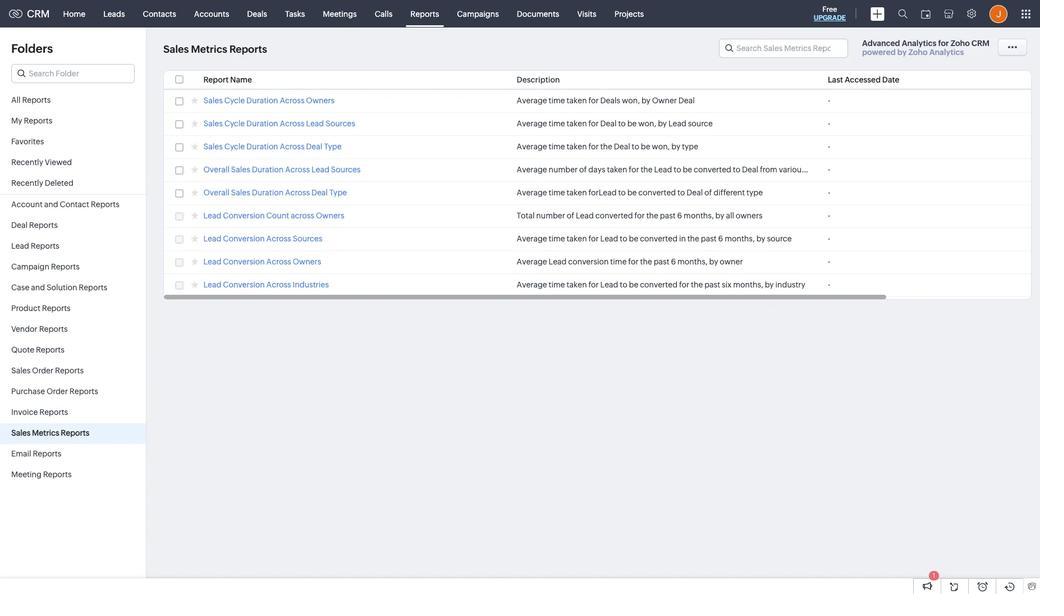 Task type: locate. For each thing, give the bounding box(es) containing it.
duration for sales cycle duration across lead sources
[[247, 119, 278, 128]]

2 horizontal spatial of
[[705, 188, 712, 197]]

recently down favorites
[[11, 158, 43, 167]]

4 conversion from the top
[[223, 280, 265, 289]]

4 - from the top
[[828, 165, 831, 174]]

reports down purchase order reports
[[39, 408, 68, 417]]

taken left forlead
[[567, 188, 587, 197]]

lead
[[306, 119, 324, 128], [669, 119, 687, 128], [312, 165, 330, 174], [655, 165, 673, 174], [807, 165, 825, 174], [204, 211, 221, 220], [576, 211, 594, 220], [204, 234, 221, 243], [601, 234, 619, 243], [11, 242, 29, 250], [204, 257, 221, 266], [549, 257, 567, 266], [204, 280, 221, 289], [601, 280, 619, 289]]

2 - from the top
[[828, 119, 831, 128]]

reports right 'contact'
[[91, 200, 120, 209]]

3 conversion from the top
[[223, 257, 265, 266]]

1 - from the top
[[828, 96, 831, 105]]

duration up lead conversion count across owners at the top left of the page
[[252, 188, 284, 197]]

won, up average number of days taken for the lead to be converted to deal from various lead sources
[[652, 142, 670, 151]]

1 horizontal spatial metrics
[[191, 43, 227, 55]]

crm down the profile image
[[972, 39, 990, 48]]

reports inside my reports link
[[24, 116, 52, 125]]

0 vertical spatial 6
[[678, 211, 683, 220]]

taken down 'average time taken for deal to be won, by lead source'
[[567, 142, 587, 151]]

1 vertical spatial type
[[747, 188, 763, 197]]

source up industry
[[767, 234, 792, 243]]

sales cycle duration across owners
[[204, 96, 335, 105]]

3 - from the top
[[828, 142, 831, 151]]

duration down sales cycle duration across owners link
[[247, 119, 278, 128]]

reports inside sales order reports link
[[55, 366, 84, 375]]

metrics
[[191, 43, 227, 55], [32, 429, 59, 438]]

be
[[628, 119, 637, 128], [641, 142, 651, 151], [683, 165, 693, 174], [628, 188, 637, 197], [629, 234, 639, 243], [629, 280, 639, 289]]

deal down 'average time taken for deal to be won, by lead source'
[[614, 142, 631, 151]]

sales metrics reports down invoice reports
[[11, 429, 89, 438]]

1 horizontal spatial of
[[580, 165, 587, 174]]

9 - from the top
[[828, 280, 831, 289]]

owners
[[306, 96, 335, 105], [316, 211, 345, 220], [293, 257, 321, 266]]

duration for overall sales duration across lead sources
[[252, 165, 284, 174]]

1 horizontal spatial zoho
[[951, 39, 970, 48]]

order down quote reports
[[32, 366, 53, 375]]

sales metrics reports up report
[[163, 43, 267, 55]]

- for average time taken for deals won, by owner deal
[[828, 96, 831, 105]]

crm link
[[9, 8, 50, 20]]

1 horizontal spatial source
[[767, 234, 792, 243]]

of left days
[[580, 165, 587, 174]]

to down average lead conversion time for the past 6 months, by owner
[[620, 280, 628, 289]]

my
[[11, 116, 22, 125]]

of for lead
[[580, 165, 587, 174]]

reports up solution
[[51, 262, 80, 271]]

cycle for sales cycle duration across lead sources
[[224, 119, 245, 128]]

average time taken for lead to be converted for the past six months, by industry
[[517, 280, 806, 289]]

conversion inside the lead conversion across sources link
[[223, 234, 265, 243]]

reports inside account and contact reports link
[[91, 200, 120, 209]]

1 vertical spatial sales metrics reports
[[11, 429, 89, 438]]

order down sales order reports
[[47, 387, 68, 396]]

reports up the 'lead reports'
[[29, 221, 58, 230]]

lead up average lead conversion time for the past 6 months, by owner
[[601, 234, 619, 243]]

0 horizontal spatial sales metrics reports
[[11, 429, 89, 438]]

0 horizontal spatial source
[[688, 119, 713, 128]]

purchase
[[11, 387, 45, 396]]

across inside sales cycle duration across deal type link
[[280, 142, 305, 151]]

various
[[779, 165, 806, 174]]

0 vertical spatial type
[[682, 142, 699, 151]]

type
[[682, 142, 699, 151], [747, 188, 763, 197]]

advanced
[[863, 39, 901, 48]]

to
[[619, 119, 626, 128], [632, 142, 640, 151], [674, 165, 682, 174], [733, 165, 741, 174], [619, 188, 626, 197], [678, 188, 685, 197], [620, 234, 628, 243], [620, 280, 628, 289]]

time for average time taken for lead to be converted in the past 6 months, by source
[[549, 234, 565, 243]]

upgrade
[[814, 14, 846, 22]]

average for average time taken for deals won, by owner deal
[[517, 96, 547, 105]]

overall for overall sales duration across lead sources
[[204, 165, 230, 174]]

lead left "conversion"
[[549, 257, 567, 266]]

deal left from
[[743, 165, 759, 174]]

and right case
[[31, 283, 45, 292]]

2 cycle from the top
[[224, 119, 245, 128]]

0 vertical spatial sales metrics reports
[[163, 43, 267, 55]]

won,
[[622, 96, 640, 105], [639, 119, 657, 128], [652, 142, 670, 151]]

be down average lead conversion time for the past 6 months, by owner
[[629, 280, 639, 289]]

1 horizontal spatial sales metrics reports
[[163, 43, 267, 55]]

1 vertical spatial type
[[330, 188, 347, 197]]

0 vertical spatial metrics
[[191, 43, 227, 55]]

1 vertical spatial overall
[[204, 188, 230, 197]]

product reports
[[11, 304, 71, 313]]

email reports
[[11, 449, 61, 458]]

favorites
[[11, 137, 44, 146]]

reports down invoice reports link
[[61, 429, 89, 438]]

reports up campaign reports
[[31, 242, 59, 250]]

1 vertical spatial sources
[[331, 165, 361, 174]]

across up overall sales duration across deal type
[[285, 165, 310, 174]]

months,
[[684, 211, 714, 220], [725, 234, 755, 243], [678, 257, 708, 266], [734, 280, 764, 289]]

converted down average lead conversion time for the past 6 months, by owner
[[640, 280, 678, 289]]

sources for sales cycle duration across lead sources
[[326, 119, 355, 128]]

7 average from the top
[[517, 257, 547, 266]]

search element
[[892, 0, 915, 28]]

lead up average time taken forlead to be converted to deal of different type
[[655, 165, 673, 174]]

lead up campaign
[[11, 242, 29, 250]]

sources
[[326, 119, 355, 128], [331, 165, 361, 174], [293, 234, 323, 243]]

2 average from the top
[[517, 119, 547, 128]]

meeting reports link
[[0, 465, 146, 486]]

0 horizontal spatial of
[[567, 211, 575, 220]]

reports inside purchase order reports link
[[70, 387, 98, 396]]

account and contact reports
[[11, 200, 120, 209]]

lead conversion across sources
[[204, 234, 323, 243]]

product
[[11, 304, 40, 313]]

type for sales cycle duration across deal type
[[324, 142, 342, 151]]

deals up 'average time taken for deal to be won, by lead source'
[[601, 96, 621, 105]]

deals left tasks in the top left of the page
[[247, 9, 267, 18]]

all reports
[[11, 95, 51, 104]]

contacts
[[143, 9, 176, 18]]

6 average from the top
[[517, 234, 547, 243]]

lead reports link
[[0, 236, 146, 257]]

of right total
[[567, 211, 575, 220]]

across up across at the top of page
[[285, 188, 310, 197]]

cycle down the sales cycle duration across lead sources link
[[224, 142, 245, 151]]

name
[[230, 75, 252, 84]]

all
[[726, 211, 735, 220]]

reports down sales order reports link
[[70, 387, 98, 396]]

taken for average time taken for the deal to be won, by type
[[567, 142, 587, 151]]

5 average from the top
[[517, 188, 547, 197]]

source up average number of days taken for the lead to be converted to deal from various lead sources
[[688, 119, 713, 128]]

average for average time taken for lead to be converted for the past six months, by industry
[[517, 280, 547, 289]]

reports inside quote reports link
[[36, 345, 65, 354]]

overall sales duration across lead sources link
[[204, 165, 361, 176]]

1 vertical spatial cycle
[[224, 119, 245, 128]]

duration for sales cycle duration across deal type
[[247, 142, 278, 151]]

1 horizontal spatial crm
[[972, 39, 990, 48]]

owners up industries at the top of page
[[293, 257, 321, 266]]

to right forlead
[[619, 188, 626, 197]]

0 vertical spatial and
[[44, 200, 58, 209]]

reports down email reports link
[[43, 470, 72, 479]]

campaigns link
[[448, 0, 508, 27]]

order for purchase
[[47, 387, 68, 396]]

of
[[580, 165, 587, 174], [705, 188, 712, 197], [567, 211, 575, 220]]

0 vertical spatial deals
[[247, 9, 267, 18]]

reports inside the campaign reports link
[[51, 262, 80, 271]]

taken for average time taken forlead to be converted to deal of different type
[[567, 188, 587, 197]]

create menu element
[[864, 0, 892, 27]]

average number of days taken for the lead to be converted to deal from various lead sources
[[517, 165, 855, 174]]

deals
[[247, 9, 267, 18], [601, 96, 621, 105]]

taken right days
[[607, 165, 628, 174]]

converted
[[694, 165, 732, 174], [639, 188, 676, 197], [596, 211, 633, 220], [640, 234, 678, 243], [640, 280, 678, 289]]

1 vertical spatial deals
[[601, 96, 621, 105]]

accounts link
[[185, 0, 238, 27]]

overall
[[204, 165, 230, 174], [204, 188, 230, 197]]

invoice reports
[[11, 408, 68, 417]]

0 vertical spatial type
[[324, 142, 342, 151]]

1 vertical spatial number
[[537, 211, 566, 220]]

1 vertical spatial 6
[[719, 234, 724, 243]]

meeting
[[11, 470, 41, 479]]

1 overall from the top
[[204, 165, 230, 174]]

contacts link
[[134, 0, 185, 27]]

past right in
[[701, 234, 717, 243]]

the down 'average time taken for deal to be won, by lead source'
[[601, 142, 613, 151]]

the up average time taken forlead to be converted to deal of different type
[[641, 165, 653, 174]]

sales order reports link
[[0, 361, 146, 382]]

3 average from the top
[[517, 142, 547, 151]]

average for average time taken for deal to be won, by lead source
[[517, 119, 547, 128]]

1 vertical spatial crm
[[972, 39, 990, 48]]

of left different
[[705, 188, 712, 197]]

invoice
[[11, 408, 38, 417]]

order
[[32, 366, 53, 375], [47, 387, 68, 396]]

0 vertical spatial number
[[549, 165, 578, 174]]

1 vertical spatial recently
[[11, 179, 43, 188]]

and down deleted
[[44, 200, 58, 209]]

reports right the my
[[24, 116, 52, 125]]

6 up 'owner'
[[719, 234, 724, 243]]

2 recently from the top
[[11, 179, 43, 188]]

2 vertical spatial won,
[[652, 142, 670, 151]]

conversion down the lead conversion across owners link
[[223, 280, 265, 289]]

conversion inside lead conversion across industries 'link'
[[223, 280, 265, 289]]

owners up sales cycle duration across lead sources
[[306, 96, 335, 105]]

forlead
[[589, 188, 617, 197]]

Search Folder text field
[[12, 65, 134, 83]]

0 horizontal spatial type
[[682, 142, 699, 151]]

1 horizontal spatial type
[[747, 188, 763, 197]]

1 vertical spatial source
[[767, 234, 792, 243]]

lead conversion across industries
[[204, 280, 329, 289]]

duration down the sales cycle duration across lead sources link
[[247, 142, 278, 151]]

quote reports
[[11, 345, 65, 354]]

type for overall sales duration across deal type
[[330, 188, 347, 197]]

0 vertical spatial cycle
[[224, 96, 245, 105]]

sales
[[163, 43, 189, 55], [204, 96, 223, 105], [204, 119, 223, 128], [204, 142, 223, 151], [231, 165, 250, 174], [231, 188, 250, 197], [11, 366, 30, 375], [11, 429, 30, 438]]

reports inside case and solution reports link
[[79, 283, 107, 292]]

1 vertical spatial metrics
[[32, 429, 59, 438]]

profile image
[[990, 5, 1008, 23]]

lead conversion across owners
[[204, 257, 321, 266]]

across inside lead conversion across industries 'link'
[[267, 280, 291, 289]]

overall sales duration across deal type link
[[204, 188, 347, 199]]

0 vertical spatial recently
[[11, 158, 43, 167]]

1 average from the top
[[517, 96, 547, 105]]

2 vertical spatial of
[[567, 211, 575, 220]]

cycle down sales cycle duration across owners link
[[224, 119, 245, 128]]

4 average from the top
[[517, 165, 547, 174]]

search image
[[899, 9, 908, 19]]

- for average time taken for lead to be converted in the past 6 months, by source
[[828, 234, 831, 243]]

crm up folders
[[27, 8, 50, 20]]

across up "overall sales duration across lead sources"
[[280, 142, 305, 151]]

average
[[517, 96, 547, 105], [517, 119, 547, 128], [517, 142, 547, 151], [517, 165, 547, 174], [517, 188, 547, 197], [517, 234, 547, 243], [517, 257, 547, 266], [517, 280, 547, 289]]

conversion inside the lead conversion across owners link
[[223, 257, 265, 266]]

be up total number of lead converted for the past 6 months, by all owners in the top of the page
[[628, 188, 637, 197]]

zoho
[[951, 39, 970, 48], [909, 48, 928, 57]]

average lead conversion time for the past 6 months, by owner
[[517, 257, 743, 266]]

overall sales duration across deal type
[[204, 188, 347, 197]]

across up sales cycle duration across deal type
[[280, 119, 305, 128]]

conversion up lead conversion across sources
[[223, 211, 265, 220]]

1 vertical spatial owners
[[316, 211, 345, 220]]

0 horizontal spatial deals
[[247, 9, 267, 18]]

2 vertical spatial cycle
[[224, 142, 245, 151]]

duration down sales cycle duration across deal type link on the top left of the page
[[252, 165, 284, 174]]

create menu image
[[871, 7, 885, 20]]

campaign reports link
[[0, 257, 146, 278]]

taken up 'average time taken for deal to be won, by lead source'
[[567, 96, 587, 105]]

cycle
[[224, 96, 245, 105], [224, 119, 245, 128], [224, 142, 245, 151]]

the up average time taken for lead to be converted in the past 6 months, by source
[[647, 211, 659, 220]]

sales order reports
[[11, 366, 84, 375]]

owner
[[720, 257, 743, 266]]

leads link
[[94, 0, 134, 27]]

email reports link
[[0, 444, 146, 465]]

lead reports
[[11, 242, 59, 250]]

reports up meeting reports
[[33, 449, 61, 458]]

0 horizontal spatial crm
[[27, 8, 50, 20]]

0 vertical spatial of
[[580, 165, 587, 174]]

conversion for lead conversion count across owners
[[223, 211, 265, 220]]

reports up sales order reports
[[36, 345, 65, 354]]

owners right across at the top of page
[[316, 211, 345, 220]]

0 vertical spatial sources
[[326, 119, 355, 128]]

order for sales
[[32, 366, 53, 375]]

free upgrade
[[814, 5, 846, 22]]

2 overall from the top
[[204, 188, 230, 197]]

1 recently from the top
[[11, 158, 43, 167]]

and for account
[[44, 200, 58, 209]]

8 average from the top
[[517, 280, 547, 289]]

tasks link
[[276, 0, 314, 27]]

metrics up report
[[191, 43, 227, 55]]

cycle for sales cycle duration across owners
[[224, 96, 245, 105]]

6 - from the top
[[828, 211, 831, 220]]

past
[[660, 211, 676, 220], [701, 234, 717, 243], [654, 257, 670, 266], [705, 280, 721, 289]]

owners for lead conversion count across owners
[[316, 211, 345, 220]]

duration up sales cycle duration across lead sources
[[247, 96, 278, 105]]

to up average lead conversion time for the past 6 months, by owner
[[620, 234, 628, 243]]

1 conversion from the top
[[223, 211, 265, 220]]

reports down the campaign reports link
[[79, 283, 107, 292]]

0 horizontal spatial 6
[[671, 257, 676, 266]]

calendar image
[[922, 9, 931, 18]]

- for average time taken forlead to be converted to deal of different type
[[828, 188, 831, 197]]

0 horizontal spatial metrics
[[32, 429, 59, 438]]

2 vertical spatial 6
[[671, 257, 676, 266]]

conversion inside lead conversion count across owners link
[[223, 211, 265, 220]]

2 conversion from the top
[[223, 234, 265, 243]]

lead down forlead
[[576, 211, 594, 220]]

duration
[[247, 96, 278, 105], [247, 119, 278, 128], [247, 142, 278, 151], [252, 165, 284, 174], [252, 188, 284, 197]]

analytics
[[902, 39, 937, 48], [930, 48, 965, 57]]

taken for average time taken for lead to be converted for the past six months, by industry
[[567, 280, 587, 289]]

1 vertical spatial won,
[[639, 119, 657, 128]]

7 - from the top
[[828, 234, 831, 243]]

number left days
[[549, 165, 578, 174]]

time for average time taken forlead to be converted to deal of different type
[[549, 188, 565, 197]]

lead conversion across sources link
[[204, 234, 323, 245]]

deal right owner
[[679, 96, 695, 105]]

taken for average time taken for deals won, by owner deal
[[567, 96, 587, 105]]

by left owner
[[642, 96, 651, 105]]

reports inside reports link
[[411, 9, 439, 18]]

5 - from the top
[[828, 188, 831, 197]]

1 vertical spatial order
[[47, 387, 68, 396]]

8 - from the top
[[828, 257, 831, 266]]

conversion for lead conversion across industries
[[223, 280, 265, 289]]

product reports link
[[0, 299, 146, 320]]

1 vertical spatial and
[[31, 283, 45, 292]]

reports right calls link
[[411, 9, 439, 18]]

average for average time taken forlead to be converted to deal of different type
[[517, 188, 547, 197]]

across
[[280, 96, 305, 105], [280, 119, 305, 128], [280, 142, 305, 151], [285, 165, 310, 174], [285, 188, 310, 197], [267, 234, 291, 243], [267, 257, 291, 266], [267, 280, 291, 289]]

6
[[678, 211, 683, 220], [719, 234, 724, 243], [671, 257, 676, 266]]

0 vertical spatial overall
[[204, 165, 230, 174]]

owners for sales cycle duration across owners
[[306, 96, 335, 105]]

cycle down name
[[224, 96, 245, 105]]

visits link
[[569, 0, 606, 27]]

0 vertical spatial order
[[32, 366, 53, 375]]

recently deleted
[[11, 179, 73, 188]]

3 cycle from the top
[[224, 142, 245, 151]]

reports down quote reports link on the bottom of the page
[[55, 366, 84, 375]]

- for average lead conversion time for the past 6 months, by owner
[[828, 257, 831, 266]]

0 vertical spatial owners
[[306, 96, 335, 105]]

1 cycle from the top
[[224, 96, 245, 105]]

campaign
[[11, 262, 49, 271]]

vendor reports
[[11, 325, 68, 334]]



Task type: vqa. For each thing, say whether or not it's contained in the screenshot.


Task type: describe. For each thing, give the bounding box(es) containing it.
1 vertical spatial of
[[705, 188, 712, 197]]

lead down average lead conversion time for the past 6 months, by owner
[[601, 280, 619, 289]]

folders
[[11, 42, 53, 56]]

campaigns
[[457, 9, 499, 18]]

conversion for lead conversion across owners
[[223, 257, 265, 266]]

last accessed date
[[828, 75, 900, 84]]

average for average time taken for lead to be converted in the past 6 months, by source
[[517, 234, 547, 243]]

lead conversion count across owners
[[204, 211, 345, 220]]

lead right various
[[807, 165, 825, 174]]

average time taken for lead to be converted in the past 6 months, by source
[[517, 234, 792, 243]]

converted down forlead
[[596, 211, 633, 220]]

different
[[714, 188, 745, 197]]

- for average time taken for deal to be won, by lead source
[[828, 119, 831, 128]]

be up average time taken forlead to be converted to deal of different type
[[683, 165, 693, 174]]

average time taken for deal to be won, by lead source
[[517, 119, 713, 128]]

description
[[517, 75, 560, 84]]

my reports link
[[0, 111, 146, 132]]

Search Sales Metrics Reports text field
[[720, 39, 848, 57]]

recently for recently viewed
[[11, 158, 43, 167]]

to down 'average time taken for deal to be won, by lead source'
[[632, 142, 640, 151]]

reports inside all reports 'link'
[[22, 95, 51, 104]]

reports inside product reports link
[[42, 304, 71, 313]]

2 horizontal spatial 6
[[719, 234, 724, 243]]

average for average number of days taken for the lead to be converted to deal from various lead sources
[[517, 165, 547, 174]]

deleted
[[45, 179, 73, 188]]

quote reports link
[[0, 340, 146, 361]]

lead conversion across industries link
[[204, 280, 329, 291]]

recently viewed link
[[0, 153, 146, 174]]

total number of lead converted for the past 6 months, by all owners
[[517, 211, 763, 220]]

by up average number of days taken for the lead to be converted to deal from various lead sources
[[672, 142, 681, 151]]

the left "six"
[[691, 280, 703, 289]]

across inside the lead conversion across owners link
[[267, 257, 291, 266]]

in
[[680, 234, 686, 243]]

industry
[[776, 280, 806, 289]]

projects link
[[606, 0, 653, 27]]

case and solution reports link
[[0, 278, 146, 299]]

my reports
[[11, 116, 52, 125]]

last
[[828, 75, 844, 84]]

be up average lead conversion time for the past 6 months, by owner
[[629, 234, 639, 243]]

meetings link
[[314, 0, 366, 27]]

to up different
[[733, 165, 741, 174]]

time for average time taken for the deal to be won, by type
[[549, 142, 565, 151]]

1 horizontal spatial deals
[[601, 96, 621, 105]]

months, up in
[[684, 211, 714, 220]]

2 vertical spatial sources
[[293, 234, 323, 243]]

reports inside lead reports link
[[31, 242, 59, 250]]

calls link
[[366, 0, 402, 27]]

sales cycle duration across deal type link
[[204, 142, 342, 153]]

visits
[[578, 9, 597, 18]]

by inside the 'advanced analytics for zoho crm powered by zoho analytics'
[[898, 48, 907, 57]]

vendor reports link
[[0, 320, 146, 340]]

for inside the 'advanced analytics for zoho crm powered by zoho analytics'
[[939, 39, 950, 48]]

leads
[[103, 9, 125, 18]]

reports up name
[[230, 43, 267, 55]]

deal up average time taken for the deal to be won, by type at top
[[601, 119, 617, 128]]

number for average
[[549, 165, 578, 174]]

account and contact reports link
[[0, 195, 146, 216]]

from
[[760, 165, 778, 174]]

and for case
[[31, 283, 45, 292]]

lead up lead conversion across sources
[[204, 211, 221, 220]]

to up average time taken forlead to be converted to deal of different type
[[674, 165, 682, 174]]

reports inside deal reports link
[[29, 221, 58, 230]]

owners
[[736, 211, 763, 220]]

average time taken for deals won, by owner deal
[[517, 96, 695, 105]]

projects
[[615, 9, 644, 18]]

across inside overall sales duration across lead sources link
[[285, 165, 310, 174]]

powered
[[863, 48, 896, 57]]

sources
[[827, 165, 855, 174]]

reports inside vendor reports link
[[39, 325, 68, 334]]

to up average time taken for the deal to be won, by type at top
[[619, 119, 626, 128]]

by left all
[[716, 211, 725, 220]]

- for average time taken for the deal to be won, by type
[[828, 142, 831, 151]]

by down owner
[[658, 119, 667, 128]]

time for average time taken for lead to be converted for the past six months, by industry
[[549, 280, 565, 289]]

- for average time taken for lead to be converted for the past six months, by industry
[[828, 280, 831, 289]]

home
[[63, 9, 85, 18]]

deal down the account
[[11, 221, 28, 230]]

email
[[11, 449, 31, 458]]

1
[[933, 572, 936, 579]]

campaign reports
[[11, 262, 80, 271]]

past left "six"
[[705, 280, 721, 289]]

vendor
[[11, 325, 38, 334]]

overall sales duration across lead sources
[[204, 165, 361, 174]]

invoice reports link
[[0, 403, 146, 423]]

lead up sales cycle duration across deal type
[[306, 119, 324, 128]]

to down average number of days taken for the lead to be converted to deal from various lead sources
[[678, 188, 685, 197]]

by left industry
[[765, 280, 774, 289]]

six
[[722, 280, 732, 289]]

0 vertical spatial crm
[[27, 8, 50, 20]]

deals link
[[238, 0, 276, 27]]

- for average number of days taken for the lead to be converted to deal from various lead sources
[[828, 165, 831, 174]]

0 horizontal spatial zoho
[[909, 48, 928, 57]]

conversion for lead conversion across sources
[[223, 234, 265, 243]]

favorites link
[[0, 132, 146, 153]]

days
[[589, 165, 606, 174]]

average for average lead conversion time for the past 6 months, by owner
[[517, 257, 547, 266]]

sources for overall sales duration across lead sources
[[331, 165, 361, 174]]

reports inside meeting reports link
[[43, 470, 72, 479]]

reports inside email reports link
[[33, 449, 61, 458]]

average time taken for the deal to be won, by type
[[517, 142, 699, 151]]

time for average time taken for deal to be won, by lead source
[[549, 119, 565, 128]]

crm inside the 'advanced analytics for zoho crm powered by zoho analytics'
[[972, 39, 990, 48]]

lead inside 'link'
[[204, 280, 221, 289]]

taken for average time taken for deal to be won, by lead source
[[567, 119, 587, 128]]

lead up lead conversion across owners
[[204, 234, 221, 243]]

quote
[[11, 345, 34, 354]]

months, right "six"
[[734, 280, 764, 289]]

reports inside sales metrics reports link
[[61, 429, 89, 438]]

case
[[11, 283, 29, 292]]

calls
[[375, 9, 393, 18]]

by left 'owner'
[[710, 257, 719, 266]]

overall for overall sales duration across deal type
[[204, 188, 230, 197]]

past up average time taken for lead to be converted in the past 6 months, by source
[[660, 211, 676, 220]]

across inside 'overall sales duration across deal type' link
[[285, 188, 310, 197]]

lead down the lead conversion across sources link on the left of the page
[[204, 257, 221, 266]]

recently for recently deleted
[[11, 179, 43, 188]]

the down average time taken for lead to be converted in the past 6 months, by source
[[641, 257, 653, 266]]

duration for sales cycle duration across owners
[[247, 96, 278, 105]]

0 vertical spatial won,
[[622, 96, 640, 105]]

2 vertical spatial owners
[[293, 257, 321, 266]]

purchase order reports
[[11, 387, 98, 396]]

reports link
[[402, 0, 448, 27]]

owner
[[652, 96, 677, 105]]

meetings
[[323, 9, 357, 18]]

taken for average time taken for lead to be converted in the past 6 months, by source
[[567, 234, 587, 243]]

of for past
[[567, 211, 575, 220]]

deal reports
[[11, 221, 58, 230]]

be up average time taken for the deal to be won, by type at top
[[628, 119, 637, 128]]

be down 'average time taken for deal to be won, by lead source'
[[641, 142, 651, 151]]

account
[[11, 200, 43, 209]]

across inside the lead conversion across sources link
[[267, 234, 291, 243]]

1 horizontal spatial 6
[[678, 211, 683, 220]]

count
[[267, 211, 289, 220]]

conversion
[[569, 257, 609, 266]]

lead up across at the top of page
[[312, 165, 330, 174]]

months, down in
[[678, 257, 708, 266]]

report
[[204, 75, 229, 84]]

all
[[11, 95, 21, 104]]

sales cycle duration across lead sources link
[[204, 119, 355, 130]]

recently deleted link
[[0, 174, 146, 194]]

free
[[823, 5, 838, 13]]

0 vertical spatial source
[[688, 119, 713, 128]]

by down owners
[[757, 234, 766, 243]]

meeting reports
[[11, 470, 72, 479]]

number for total
[[537, 211, 566, 220]]

time for average time taken for deals won, by owner deal
[[549, 96, 565, 105]]

months, up 'owner'
[[725, 234, 755, 243]]

total
[[517, 211, 535, 220]]

average time taken forlead to be converted to deal of different type
[[517, 188, 763, 197]]

all reports link
[[0, 90, 146, 111]]

profile element
[[983, 0, 1015, 27]]

deal up "overall sales duration across lead sources"
[[306, 142, 323, 151]]

across inside the sales cycle duration across lead sources link
[[280, 119, 305, 128]]

- for total number of lead converted for the past 6 months, by all owners
[[828, 211, 831, 220]]

viewed
[[45, 158, 72, 167]]

deal down average number of days taken for the lead to be converted to deal from various lead sources
[[687, 188, 703, 197]]

duration for overall sales duration across deal type
[[252, 188, 284, 197]]

lead conversion count across owners link
[[204, 211, 345, 222]]

converted up total number of lead converted for the past 6 months, by all owners in the top of the page
[[639, 188, 676, 197]]

recently viewed
[[11, 158, 72, 167]]

reports inside invoice reports link
[[39, 408, 68, 417]]

sales metrics reports link
[[0, 423, 146, 444]]

average for average time taken for the deal to be won, by type
[[517, 142, 547, 151]]

report name
[[204, 75, 252, 84]]

cycle for sales cycle duration across deal type
[[224, 142, 245, 151]]

past up average time taken for lead to be converted for the past six months, by industry
[[654, 257, 670, 266]]

sales cycle duration across owners link
[[204, 96, 335, 107]]

converted left in
[[640, 234, 678, 243]]

lead down owner
[[669, 119, 687, 128]]

deal up across at the top of page
[[312, 188, 328, 197]]

tasks
[[285, 9, 305, 18]]

the right in
[[688, 234, 700, 243]]

converted up different
[[694, 165, 732, 174]]

across inside sales cycle duration across owners link
[[280, 96, 305, 105]]



